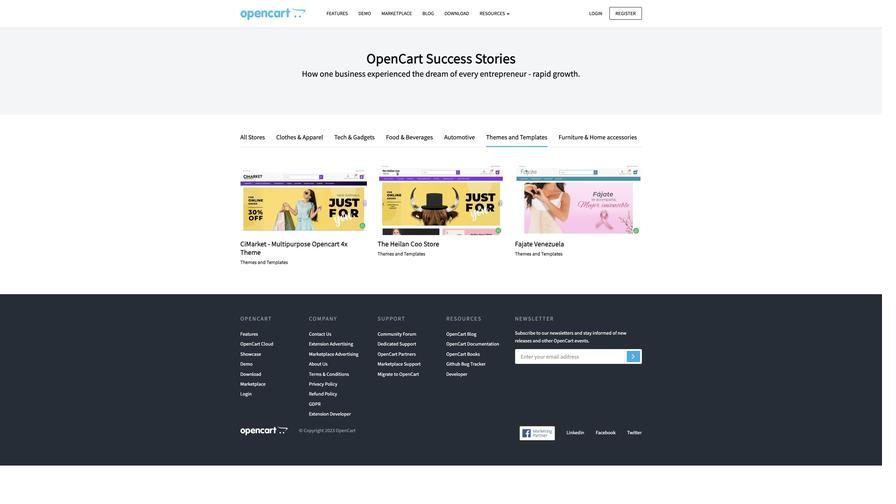 Task type: describe. For each thing, give the bounding box(es) containing it.
our
[[542, 330, 549, 336]]

us for about us
[[322, 361, 328, 367]]

new
[[618, 330, 627, 336]]

of inside opencart success stories how one business experienced the dream of every entrepreneur - rapid growth.
[[450, 68, 457, 79]]

- inside cimarket - multipurpose opencart 4x theme themes and templates
[[268, 239, 270, 248]]

privacy policy link
[[309, 379, 337, 389]]

multipurpose
[[271, 239, 311, 248]]

all
[[240, 133, 247, 141]]

all stores link
[[240, 133, 270, 143]]

themes inside cimarket - multipurpose opencart 4x theme themes and templates
[[240, 259, 257, 265]]

extension advertising
[[309, 341, 353, 347]]

marketplace for leftmost marketplace link
[[240, 381, 266, 387]]

furniture & home accessories link
[[554, 133, 637, 143]]

marketplace for marketplace support
[[378, 361, 403, 367]]

about us link
[[309, 359, 328, 369]]

angle right image
[[632, 352, 635, 361]]

marketplace support
[[378, 361, 421, 367]]

automotive link
[[439, 133, 480, 143]]

view project link for the heilan coo store
[[422, 196, 461, 204]]

terms & conditions link
[[309, 369, 349, 379]]

features for demo
[[327, 10, 348, 17]]

to for subscribe
[[537, 330, 541, 336]]

copyright
[[304, 428, 324, 434]]

download link for demo
[[240, 369, 261, 379]]

forum
[[403, 331, 416, 337]]

project for the heilan coo store
[[437, 197, 461, 203]]

marketplace support link
[[378, 359, 421, 369]]

4x
[[341, 239, 348, 248]]

one
[[320, 68, 333, 79]]

opencart for opencart books
[[446, 351, 466, 357]]

twitter link
[[627, 430, 642, 436]]

and inside cimarket - multipurpose opencart 4x theme themes and templates
[[258, 259, 266, 265]]

opencart for opencart documentation
[[446, 341, 466, 347]]

advertising for extension advertising
[[330, 341, 353, 347]]

cimarket - multipurpose opencart 4x theme image
[[240, 165, 367, 235]]

templates inside fajate venezuela themes and templates
[[541, 251, 563, 257]]

dedicated
[[378, 341, 399, 347]]

view for heilan
[[422, 197, 435, 203]]

Enter your email address text field
[[515, 350, 642, 364]]

community forum
[[378, 331, 416, 337]]

refund policy link
[[309, 389, 337, 399]]

view project link for fajate venezuela
[[559, 196, 598, 204]]

opencart for opencart blog
[[446, 331, 466, 337]]

themes inside the heilan coo store themes and templates
[[378, 251, 394, 257]]

opencart down marketplace support 'link'
[[399, 371, 419, 377]]

1 vertical spatial login link
[[240, 389, 252, 399]]

opencart right 2023
[[336, 428, 356, 434]]

facebook link
[[596, 430, 616, 436]]

dream
[[426, 68, 448, 79]]

every
[[459, 68, 478, 79]]

contact us
[[309, 331, 331, 337]]

opencart books link
[[446, 349, 480, 359]]

opencart inside subscribe to our newsletters and stay informed of new releases and other opencart events.
[[554, 338, 574, 344]]

dedicated support
[[378, 341, 416, 347]]

features link for opencart cloud
[[240, 329, 258, 339]]

view project for cimarket - multipurpose opencart 4x theme
[[284, 197, 323, 203]]

stories
[[475, 50, 516, 67]]

tracker
[[470, 361, 486, 367]]

view for venezuela
[[559, 197, 572, 203]]

privacy
[[309, 381, 324, 387]]

github bug tracker link
[[446, 359, 486, 369]]

gdpr
[[309, 401, 321, 407]]

about us
[[309, 361, 328, 367]]

0 vertical spatial support
[[378, 315, 406, 322]]

tech & gadgets
[[334, 133, 375, 141]]

download for blog
[[445, 10, 469, 17]]

and inside fajate venezuela themes and templates
[[532, 251, 540, 257]]

resources inside resources "link"
[[480, 10, 506, 17]]

extension for extension advertising
[[309, 341, 329, 347]]

project for cimarket - multipurpose opencart 4x theme
[[299, 197, 323, 203]]

opencart image
[[240, 426, 288, 436]]

support for marketplace
[[404, 361, 421, 367]]

facebook
[[596, 430, 616, 436]]

1 horizontal spatial login
[[589, 10, 602, 16]]

register link
[[610, 7, 642, 20]]

opencart documentation link
[[446, 339, 499, 349]]

stores
[[248, 133, 265, 141]]

privacy policy
[[309, 381, 337, 387]]

demo for leftmost demo link
[[240, 361, 253, 367]]

extension developer link
[[309, 409, 351, 419]]

© copyright 2023 opencart
[[299, 428, 356, 434]]

register
[[616, 10, 636, 16]]

migrate
[[378, 371, 393, 377]]

opencart partners
[[378, 351, 416, 357]]

opencart cloud link
[[240, 339, 273, 349]]

heilan
[[390, 239, 409, 248]]

refund
[[309, 391, 324, 397]]

contact
[[309, 331, 325, 337]]

terms & conditions
[[309, 371, 349, 377]]

tech
[[334, 133, 347, 141]]

food & beverages link
[[381, 133, 438, 143]]

migrate to opencart
[[378, 371, 419, 377]]

store
[[424, 239, 439, 248]]

furniture
[[559, 133, 583, 141]]

and inside themes and templates link
[[509, 133, 519, 141]]

features link for demo
[[321, 7, 353, 20]]

advertising for marketplace advertising
[[335, 351, 359, 357]]

cimarket - multipurpose opencart 4x theme themes and templates
[[240, 239, 348, 265]]

& for furniture
[[585, 133, 589, 141]]

github
[[446, 361, 460, 367]]

opencart
[[312, 239, 340, 248]]

developer link
[[446, 369, 467, 379]]

company
[[309, 315, 337, 322]]

informed
[[593, 330, 612, 336]]

extension advertising link
[[309, 339, 353, 349]]

2023
[[325, 428, 335, 434]]

and inside the heilan coo store themes and templates
[[395, 251, 403, 257]]

themes and templates
[[486, 133, 548, 141]]

templates inside the heilan coo store themes and templates
[[404, 251, 425, 257]]

home
[[590, 133, 606, 141]]

clothes & apparel
[[276, 133, 323, 141]]

gdpr link
[[309, 399, 321, 409]]

& for tech
[[348, 133, 352, 141]]

fajate
[[515, 239, 533, 248]]

blog inside "link"
[[423, 10, 434, 17]]

the heilan coo store image
[[378, 165, 505, 235]]

rapid
[[533, 68, 551, 79]]

linkedin
[[567, 430, 584, 436]]

automotive
[[444, 133, 475, 141]]

0 vertical spatial login link
[[583, 7, 608, 20]]

accessories
[[607, 133, 637, 141]]

0 vertical spatial demo link
[[353, 7, 376, 20]]

view project for the heilan coo store
[[422, 197, 461, 203]]

tech & gadgets link
[[329, 133, 380, 143]]



Task type: locate. For each thing, give the bounding box(es) containing it.
login
[[589, 10, 602, 16], [240, 391, 252, 397]]

download down 'showcase' link
[[240, 371, 261, 377]]

1 vertical spatial extension
[[309, 411, 329, 417]]

2 extension from the top
[[309, 411, 329, 417]]

0 horizontal spatial blog
[[423, 10, 434, 17]]

to down marketplace support 'link'
[[394, 371, 398, 377]]

templates inside themes and templates link
[[520, 133, 548, 141]]

themes inside fajate venezuela themes and templates
[[515, 251, 531, 257]]

1 vertical spatial marketplace link
[[240, 379, 266, 389]]

showcase
[[240, 351, 261, 357]]

1 policy from the top
[[325, 381, 337, 387]]

marketplace for the topmost marketplace link
[[382, 10, 412, 17]]

extension down contact us link
[[309, 341, 329, 347]]

github bug tracker
[[446, 361, 486, 367]]

3 view from the left
[[559, 197, 572, 203]]

us for contact us
[[326, 331, 331, 337]]

1 vertical spatial demo link
[[240, 359, 253, 369]]

0 vertical spatial developer
[[446, 371, 467, 377]]

& right food
[[401, 133, 405, 141]]

view
[[284, 197, 298, 203], [422, 197, 435, 203], [559, 197, 572, 203]]

themes
[[486, 133, 507, 141], [378, 251, 394, 257], [515, 251, 531, 257], [240, 259, 257, 265]]

view project link
[[284, 196, 323, 204], [422, 196, 461, 204], [559, 196, 598, 204]]

- left the rapid
[[529, 68, 531, 79]]

of left every
[[450, 68, 457, 79]]

experienced
[[367, 68, 411, 79]]

developer down github
[[446, 371, 467, 377]]

1 vertical spatial policy
[[325, 391, 337, 397]]

0 horizontal spatial view project link
[[284, 196, 323, 204]]

download inside download link
[[445, 10, 469, 17]]

0 vertical spatial advertising
[[330, 341, 353, 347]]

marketplace for marketplace advertising
[[309, 351, 334, 357]]

0 vertical spatial blog
[[423, 10, 434, 17]]

2 horizontal spatial project
[[574, 197, 598, 203]]

& left home
[[585, 133, 589, 141]]

0 horizontal spatial developer
[[330, 411, 351, 417]]

2 vertical spatial support
[[404, 361, 421, 367]]

beverages
[[406, 133, 433, 141]]

of inside subscribe to our newsletters and stay informed of new releases and other opencart events.
[[613, 330, 617, 336]]

view project link for cimarket - multipurpose opencart 4x theme
[[284, 196, 323, 204]]

bug
[[461, 361, 470, 367]]

0 vertical spatial to
[[537, 330, 541, 336]]

fajate venezuela themes and templates
[[515, 239, 564, 257]]

download link for blog
[[439, 7, 474, 20]]

2 view from the left
[[422, 197, 435, 203]]

3 view project link from the left
[[559, 196, 598, 204]]

3 view project from the left
[[559, 197, 598, 203]]

0 vertical spatial extension
[[309, 341, 329, 347]]

0 vertical spatial -
[[529, 68, 531, 79]]

opencart blog link
[[446, 329, 477, 339]]

1 horizontal spatial download link
[[439, 7, 474, 20]]

opencart
[[367, 50, 423, 67], [240, 315, 272, 322], [446, 331, 466, 337], [554, 338, 574, 344], [240, 341, 260, 347], [446, 341, 466, 347], [378, 351, 398, 357], [446, 351, 466, 357], [399, 371, 419, 377], [336, 428, 356, 434]]

0 horizontal spatial view
[[284, 197, 298, 203]]

2 view project link from the left
[[422, 196, 461, 204]]

opencart up opencart cloud
[[240, 315, 272, 322]]

0 horizontal spatial demo link
[[240, 359, 253, 369]]

0 horizontal spatial features
[[240, 331, 258, 337]]

1 horizontal spatial of
[[613, 330, 617, 336]]

newsletter
[[515, 315, 554, 322]]

& right clothes
[[297, 133, 301, 141]]

0 vertical spatial download
[[445, 10, 469, 17]]

clothes
[[276, 133, 296, 141]]

1 vertical spatial -
[[268, 239, 270, 248]]

developer up 2023
[[330, 411, 351, 417]]

food & beverages
[[386, 133, 433, 141]]

0 vertical spatial features link
[[321, 7, 353, 20]]

support inside 'link'
[[404, 361, 421, 367]]

events.
[[575, 338, 590, 344]]

demo
[[359, 10, 371, 17], [240, 361, 253, 367]]

opencart up github
[[446, 351, 466, 357]]

0 vertical spatial demo
[[359, 10, 371, 17]]

us
[[326, 331, 331, 337], [322, 361, 328, 367]]

opencart blog
[[446, 331, 477, 337]]

advertising
[[330, 341, 353, 347], [335, 351, 359, 357]]

opencart up opencart documentation
[[446, 331, 466, 337]]

download for demo
[[240, 371, 261, 377]]

1 view project from the left
[[284, 197, 323, 203]]

1 vertical spatial features
[[240, 331, 258, 337]]

blog link
[[417, 7, 439, 20]]

marketplace advertising
[[309, 351, 359, 357]]

2 horizontal spatial view
[[559, 197, 572, 203]]

about
[[309, 361, 322, 367]]

resources link
[[474, 7, 515, 20]]

1 vertical spatial resources
[[446, 315, 482, 322]]

1 vertical spatial support
[[400, 341, 416, 347]]

furniture & home accessories
[[559, 133, 637, 141]]

to inside subscribe to our newsletters and stay informed of new releases and other opencart events.
[[537, 330, 541, 336]]

1 horizontal spatial marketplace link
[[376, 7, 417, 20]]

1 vertical spatial download link
[[240, 369, 261, 379]]

0 vertical spatial features
[[327, 10, 348, 17]]

1 horizontal spatial -
[[529, 68, 531, 79]]

0 vertical spatial us
[[326, 331, 331, 337]]

1 horizontal spatial features link
[[321, 7, 353, 20]]

0 vertical spatial resources
[[480, 10, 506, 17]]

to
[[537, 330, 541, 336], [394, 371, 398, 377]]

opencart success stories how one business experienced the dream of every entrepreneur - rapid growth.
[[302, 50, 580, 79]]

us right about
[[322, 361, 328, 367]]

support down 'partners'
[[404, 361, 421, 367]]

& right terms
[[323, 371, 326, 377]]

extension down gdpr link on the left of the page
[[309, 411, 329, 417]]

2 project from the left
[[437, 197, 461, 203]]

1 view from the left
[[284, 197, 298, 203]]

& inside terms & conditions "link"
[[323, 371, 326, 377]]

- right cimarket
[[268, 239, 270, 248]]

opencart for opencart
[[240, 315, 272, 322]]

clothes & apparel link
[[271, 133, 328, 143]]

migrate to opencart link
[[378, 369, 419, 379]]

1 project from the left
[[299, 197, 323, 203]]

marketplace left blog "link"
[[382, 10, 412, 17]]

advertising down extension advertising link
[[335, 351, 359, 357]]

opencart cloud
[[240, 341, 273, 347]]

templates
[[520, 133, 548, 141], [404, 251, 425, 257], [541, 251, 563, 257], [267, 259, 288, 265]]

& inside food & beverages link
[[401, 133, 405, 141]]

us up extension advertising
[[326, 331, 331, 337]]

0 horizontal spatial -
[[268, 239, 270, 248]]

extension
[[309, 341, 329, 347], [309, 411, 329, 417]]

1 horizontal spatial project
[[437, 197, 461, 203]]

to left "our"
[[537, 330, 541, 336]]

& inside furniture & home accessories link
[[585, 133, 589, 141]]

project for fajate venezuela
[[574, 197, 598, 203]]

community forum link
[[378, 329, 416, 339]]

how
[[302, 68, 318, 79]]

the heilan coo store themes and templates
[[378, 239, 439, 257]]

2 horizontal spatial view project link
[[559, 196, 598, 204]]

opencart partners link
[[378, 349, 416, 359]]

1 vertical spatial blog
[[467, 331, 477, 337]]

opencart books
[[446, 351, 480, 357]]

marketplace up about us
[[309, 351, 334, 357]]

themes and templates link
[[481, 133, 553, 147]]

the
[[412, 68, 424, 79]]

blog
[[423, 10, 434, 17], [467, 331, 477, 337]]

0 horizontal spatial download
[[240, 371, 261, 377]]

0 horizontal spatial to
[[394, 371, 398, 377]]

0 horizontal spatial login
[[240, 391, 252, 397]]

0 horizontal spatial marketplace link
[[240, 379, 266, 389]]

1 vertical spatial of
[[613, 330, 617, 336]]

download right blog "link"
[[445, 10, 469, 17]]

0 vertical spatial login
[[589, 10, 602, 16]]

0 horizontal spatial project
[[299, 197, 323, 203]]

0 horizontal spatial of
[[450, 68, 457, 79]]

fajate venezuela image
[[515, 165, 642, 235]]

growth.
[[553, 68, 580, 79]]

1 extension from the top
[[309, 341, 329, 347]]

of
[[450, 68, 457, 79], [613, 330, 617, 336]]

1 vertical spatial advertising
[[335, 351, 359, 357]]

1 horizontal spatial demo
[[359, 10, 371, 17]]

policy down terms & conditions "link"
[[325, 381, 337, 387]]

entrepreneur
[[480, 68, 527, 79]]

opencart for opencart cloud
[[240, 341, 260, 347]]

success
[[426, 50, 472, 67]]

1 vertical spatial demo
[[240, 361, 253, 367]]

opencart down "dedicated"
[[378, 351, 398, 357]]

& for clothes
[[297, 133, 301, 141]]

0 vertical spatial policy
[[325, 381, 337, 387]]

features link
[[321, 7, 353, 20], [240, 329, 258, 339]]

opencart for opencart partners
[[378, 351, 398, 357]]

cloud
[[261, 341, 273, 347]]

policy down privacy policy link
[[325, 391, 337, 397]]

opencart up showcase
[[240, 341, 260, 347]]

opencart down newsletters
[[554, 338, 574, 344]]

3 project from the left
[[574, 197, 598, 203]]

1 horizontal spatial view
[[422, 197, 435, 203]]

facebook marketing partner image
[[520, 426, 555, 441]]

1 horizontal spatial download
[[445, 10, 469, 17]]

resources
[[480, 10, 506, 17], [446, 315, 482, 322]]

2 view project from the left
[[422, 197, 461, 203]]

0 horizontal spatial view project
[[284, 197, 323, 203]]

food
[[386, 133, 400, 141]]

all stores
[[240, 133, 265, 141]]

1 vertical spatial developer
[[330, 411, 351, 417]]

1 horizontal spatial features
[[327, 10, 348, 17]]

& inside clothes & apparel link
[[297, 133, 301, 141]]

marketplace inside marketplace support 'link'
[[378, 361, 403, 367]]

1 vertical spatial us
[[322, 361, 328, 367]]

0 vertical spatial of
[[450, 68, 457, 79]]

refund policy
[[309, 391, 337, 397]]

documentation
[[467, 341, 499, 347]]

view project for fajate venezuela
[[559, 197, 598, 203]]

0 vertical spatial download link
[[439, 7, 474, 20]]

marketplace advertising link
[[309, 349, 359, 359]]

showcase link
[[240, 349, 261, 359]]

& right tech
[[348, 133, 352, 141]]

0 horizontal spatial download link
[[240, 369, 261, 379]]

marketplace link
[[376, 7, 417, 20], [240, 379, 266, 389]]

0 horizontal spatial demo
[[240, 361, 253, 367]]

opencart - showcase image
[[240, 7, 306, 20]]

1 horizontal spatial to
[[537, 330, 541, 336]]

0 horizontal spatial login link
[[240, 389, 252, 399]]

& for terms
[[323, 371, 326, 377]]

support for dedicated
[[400, 341, 416, 347]]

apparel
[[303, 133, 323, 141]]

support up 'partners'
[[400, 341, 416, 347]]

view for -
[[284, 197, 298, 203]]

dedicated support link
[[378, 339, 416, 349]]

marketplace down 'showcase' link
[[240, 381, 266, 387]]

features for opencart cloud
[[240, 331, 258, 337]]

business
[[335, 68, 366, 79]]

opencart inside opencart success stories how one business experienced the dream of every entrepreneur - rapid growth.
[[367, 50, 423, 67]]

policy for privacy policy
[[325, 381, 337, 387]]

opencart documentation
[[446, 341, 499, 347]]

- inside opencart success stories how one business experienced the dream of every entrepreneur - rapid growth.
[[529, 68, 531, 79]]

project
[[299, 197, 323, 203], [437, 197, 461, 203], [574, 197, 598, 203]]

1 view project link from the left
[[284, 196, 323, 204]]

1 vertical spatial login
[[240, 391, 252, 397]]

2 policy from the top
[[325, 391, 337, 397]]

of left new
[[613, 330, 617, 336]]

1 horizontal spatial view project link
[[422, 196, 461, 204]]

contact us link
[[309, 329, 331, 339]]

1 horizontal spatial login link
[[583, 7, 608, 20]]

extension for extension developer
[[309, 411, 329, 417]]

view project
[[284, 197, 323, 203], [422, 197, 461, 203], [559, 197, 598, 203]]

demo for the topmost demo link
[[359, 10, 371, 17]]

0 horizontal spatial features link
[[240, 329, 258, 339]]

opencart for opencart success stories how one business experienced the dream of every entrepreneur - rapid growth.
[[367, 50, 423, 67]]

1 vertical spatial features link
[[240, 329, 258, 339]]

0 vertical spatial marketplace link
[[376, 7, 417, 20]]

opencart up experienced
[[367, 50, 423, 67]]

&
[[297, 133, 301, 141], [348, 133, 352, 141], [401, 133, 405, 141], [585, 133, 589, 141], [323, 371, 326, 377]]

login link
[[583, 7, 608, 20], [240, 389, 252, 399]]

1 horizontal spatial view project
[[422, 197, 461, 203]]

cimarket
[[240, 239, 266, 248]]

marketplace inside marketplace link
[[382, 10, 412, 17]]

-
[[529, 68, 531, 79], [268, 239, 270, 248]]

linkedin link
[[567, 430, 584, 436]]

extension developer
[[309, 411, 351, 417]]

opencart down opencart blog link
[[446, 341, 466, 347]]

books
[[467, 351, 480, 357]]

1 horizontal spatial blog
[[467, 331, 477, 337]]

advertising up marketplace advertising
[[330, 341, 353, 347]]

marketplace up migrate at left bottom
[[378, 361, 403, 367]]

partners
[[399, 351, 416, 357]]

support up the community
[[378, 315, 406, 322]]

2 horizontal spatial view project
[[559, 197, 598, 203]]

& for food
[[401, 133, 405, 141]]

1 vertical spatial to
[[394, 371, 398, 377]]

gadgets
[[353, 133, 375, 141]]

newsletters
[[550, 330, 574, 336]]

templates inside cimarket - multipurpose opencart 4x theme themes and templates
[[267, 259, 288, 265]]

& inside tech & gadgets link
[[348, 133, 352, 141]]

policy for refund policy
[[325, 391, 337, 397]]

1 horizontal spatial developer
[[446, 371, 467, 377]]

1 vertical spatial download
[[240, 371, 261, 377]]

to for migrate
[[394, 371, 398, 377]]

1 horizontal spatial demo link
[[353, 7, 376, 20]]



Task type: vqa. For each thing, say whether or not it's contained in the screenshot.
"Last Update"
no



